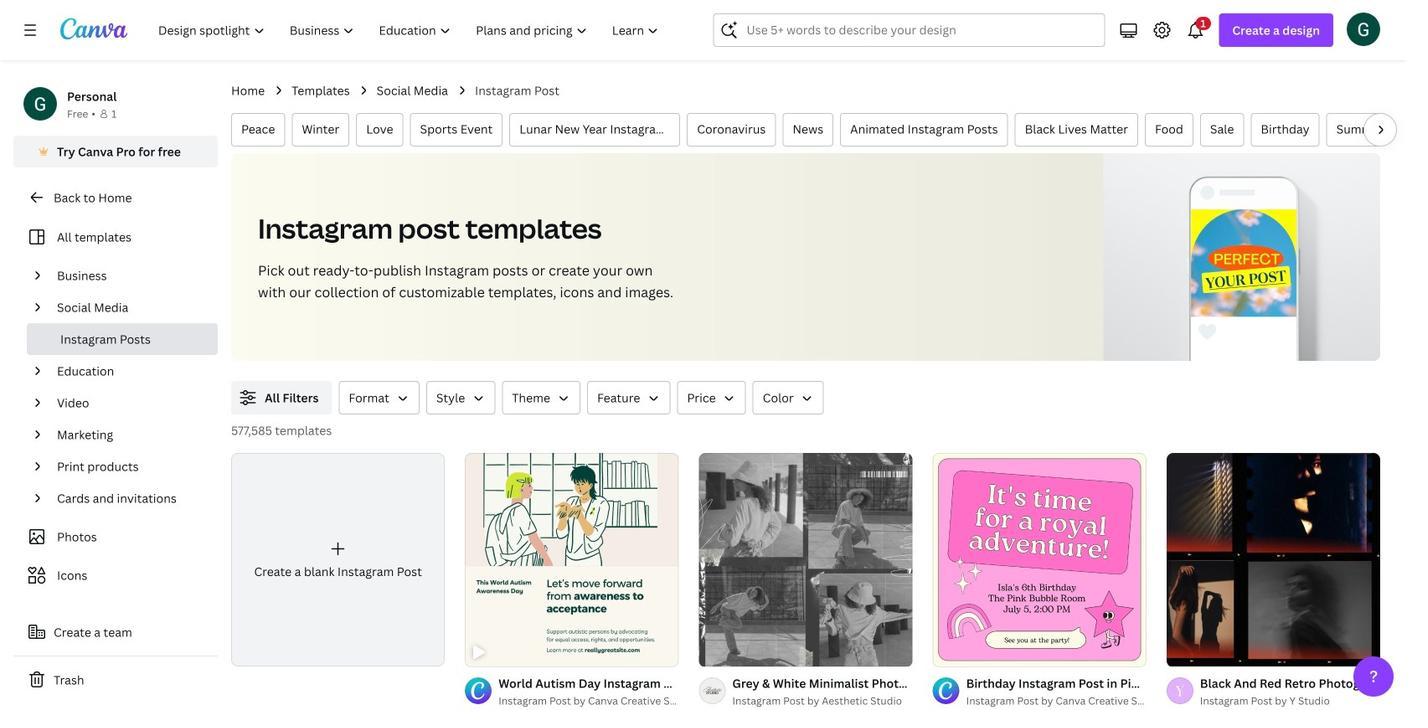 Task type: vqa. For each thing, say whether or not it's contained in the screenshot.
the bottommost 'Team 1' element
no



Task type: locate. For each thing, give the bounding box(es) containing it.
instagram post templates image
[[1104, 153, 1381, 361], [1192, 209, 1297, 317]]

None search field
[[713, 13, 1106, 47]]

top level navigation element
[[147, 13, 673, 47]]

Search search field
[[747, 14, 1095, 46]]

black and red retro photographic film photo collage instagram post image
[[1167, 453, 1381, 667]]



Task type: describe. For each thing, give the bounding box(es) containing it.
birthday instagram post in pink black black retro chic style image
[[933, 453, 1147, 667]]

grey & white minimalist photo collage instagram post image
[[699, 453, 913, 667]]

create a blank instagram post element
[[231, 453, 445, 667]]

greg robinson image
[[1347, 12, 1381, 46]]



